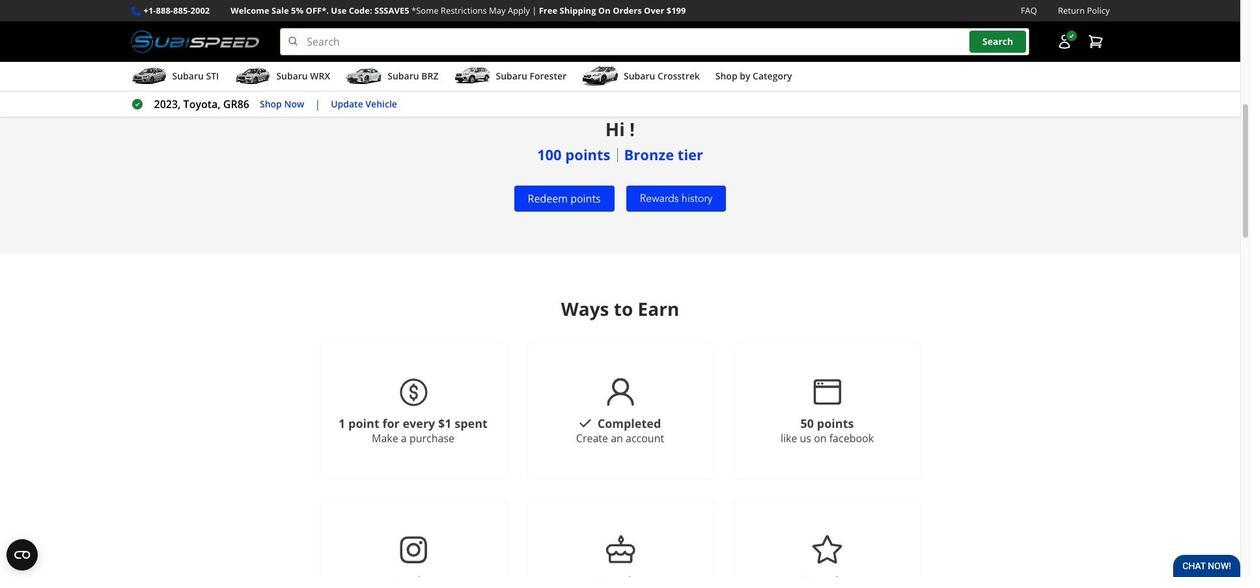 Task type: describe. For each thing, give the bounding box(es) containing it.
a subaru wrx thumbnail image image
[[235, 67, 271, 86]]

a subaru forester thumbnail image image
[[454, 67, 491, 86]]

campaigns list list
[[230, 342, 1011, 577]]

button image
[[1057, 34, 1072, 50]]



Task type: vqa. For each thing, say whether or not it's contained in the screenshot.
out...possibly
no



Task type: locate. For each thing, give the bounding box(es) containing it.
a subaru crosstrek thumbnail image image
[[582, 67, 619, 86]]

search input field
[[280, 28, 1029, 55]]

heading
[[230, 296, 1011, 321]]

a subaru sti thumbnail image image
[[131, 67, 167, 86]]

a subaru brz thumbnail image image
[[346, 67, 382, 86]]

subispeed logo image
[[131, 28, 259, 55]]

open widget image
[[7, 539, 38, 571]]



